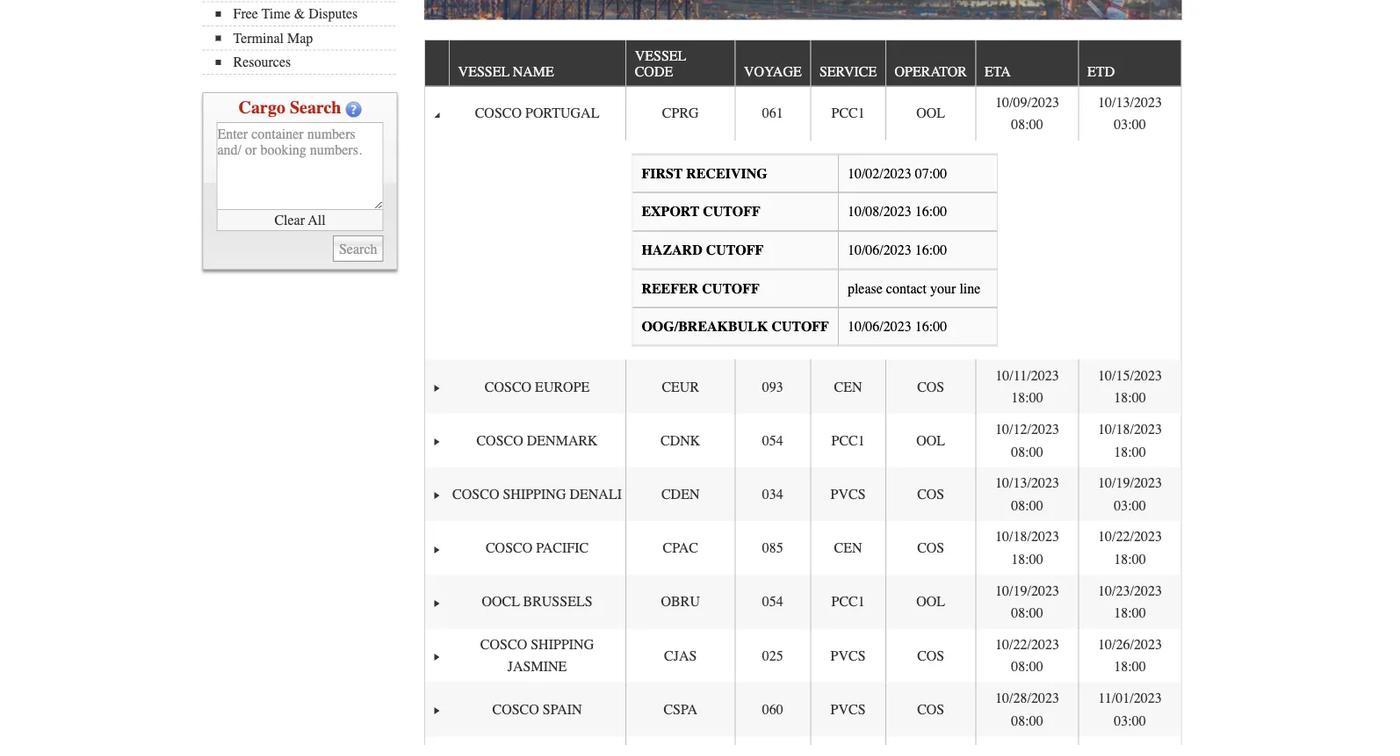 Task type: describe. For each thing, give the bounding box(es) containing it.
vessel for code
[[635, 47, 686, 64]]

cprg cell
[[626, 86, 735, 140]]

cosco shipping jasmine
[[481, 636, 594, 675]]

16:00 for export cutoff
[[915, 204, 947, 220]]

vessel code link
[[635, 40, 686, 86]]

row containing 10/28/2023 08:00
[[425, 682, 1181, 736]]

code
[[635, 64, 673, 80]]

08:00 for 10/28/2023 08:00
[[1012, 712, 1044, 729]]

eta link
[[985, 57, 1020, 86]]

cutoff for reefer cutoff
[[702, 280, 760, 296]]

all
[[308, 212, 326, 228]]

cargo search
[[239, 98, 341, 118]]

cen cell for 093
[[810, 360, 886, 414]]

060
[[763, 701, 784, 717]]

08:00 for 10/19/2023 08:00
[[1012, 605, 1044, 621]]

cos cell for 10/28/2023
[[886, 682, 976, 736]]

spain
[[543, 701, 582, 717]]

10/22/2023 08:00 cell
[[976, 629, 1079, 682]]

10/09/2023 08:00 cell
[[976, 86, 1079, 140]]

10/13/2023 08:00 cell
[[976, 467, 1079, 521]]

cosco europe cell
[[449, 360, 626, 414]]

5 cell from the left
[[976, 736, 1079, 745]]

10/06/2023 16:00 for oog/breakbulk cutoff
[[848, 318, 947, 335]]

pcc1 for 10/12/2023
[[832, 432, 865, 449]]

0 horizontal spatial 10/18/2023 18:00
[[996, 529, 1060, 567]]

10/22/2023 18:00
[[1098, 529, 1162, 567]]

row containing 10/09/2023 08:00
[[425, 86, 1181, 140]]

oocl brussels
[[482, 594, 593, 610]]

10/19/2023 for 03:00
[[1098, 475, 1162, 491]]

cjas cell
[[626, 629, 735, 682]]

ool cell for 10/09/2023
[[886, 86, 976, 140]]

16:00 for hazard cutoff
[[915, 242, 947, 258]]

10/06/2023 16:00 for hazard cutoff
[[848, 242, 947, 258]]

4 cell from the left
[[886, 736, 976, 745]]

cpac
[[663, 540, 698, 556]]

10/23/2023 18:00
[[1098, 582, 1162, 621]]

10/22/2023 for 18:00
[[1098, 529, 1162, 545]]

16:00 for oog/breakbulk cutoff
[[915, 318, 947, 335]]

10/15/2023
[[1098, 367, 1162, 384]]

tree grid containing vessel code
[[425, 40, 1181, 745]]

vessel name
[[458, 64, 554, 80]]

first receiving
[[642, 165, 768, 182]]

10/26/2023 18:00 cell
[[1079, 629, 1181, 682]]

pvcs cell for 060
[[810, 682, 886, 736]]

pvcs cell for 034
[[810, 467, 886, 521]]

jasmine
[[508, 659, 567, 675]]

03:00 for 11/01/2023 03:00
[[1114, 712, 1146, 729]]

cosco portugal cell
[[449, 86, 626, 140]]

10/26/2023
[[1098, 636, 1162, 652]]

10/19/2023 08:00
[[996, 582, 1060, 621]]

060 cell
[[735, 682, 810, 736]]

cosco shipping jasmine cell
[[449, 629, 626, 682]]

10/13/2023 08:00
[[996, 475, 1060, 514]]

1 vertical spatial 10/18/2023
[[996, 529, 1060, 545]]

cdnk cell
[[626, 414, 735, 467]]

10/12/2023 08:00
[[996, 421, 1060, 460]]

cosco spain cell
[[449, 682, 626, 736]]

10/15/2023 18:00
[[1098, 367, 1162, 406]]

11/01/2023
[[1099, 690, 1162, 706]]

10/23/2023 18:00 cell
[[1079, 575, 1181, 629]]

terminal
[[233, 30, 284, 46]]

034 cell
[[735, 467, 810, 521]]

0 vertical spatial 10/18/2023 18:00 cell
[[1079, 414, 1181, 467]]

cos cell for 10/18/2023
[[886, 521, 976, 575]]

ool for 10/12/2023
[[917, 432, 946, 449]]

10/23/2023
[[1098, 582, 1162, 599]]

6 cell from the left
[[1079, 736, 1181, 745]]

054 for obru
[[763, 594, 784, 610]]

cpac cell
[[626, 521, 735, 575]]

cspa cell
[[626, 682, 735, 736]]

10/06/2023 for oog/breakbulk cutoff
[[848, 318, 912, 335]]

10/11/2023 18:00
[[996, 367, 1059, 406]]

cosco for cosco shipping denali
[[453, 486, 499, 502]]

free time & disputes link
[[216, 6, 396, 22]]

054 for cdnk
[[763, 432, 784, 449]]

menu bar containing free time & disputes
[[203, 0, 405, 75]]

cosco shipping denali
[[453, 486, 622, 502]]

clear all button
[[217, 210, 384, 231]]

cos for 10/18/2023
[[917, 540, 945, 556]]

10/19/2023 08:00 cell
[[976, 575, 1079, 629]]

cosco for cosco europe
[[485, 379, 532, 395]]

10/12/2023 08:00 cell
[[976, 414, 1079, 467]]

export cutoff
[[642, 204, 761, 220]]

cjas
[[664, 647, 697, 664]]

10/06/2023 for hazard cutoff
[[848, 242, 912, 258]]

10/19/2023 03:00 cell
[[1079, 467, 1181, 521]]

cosco pacific
[[486, 540, 589, 556]]

oog/breakbulk
[[642, 318, 768, 335]]

time
[[262, 6, 291, 22]]

receiving
[[686, 165, 768, 182]]

cosco for cosco denmark
[[477, 432, 524, 449]]

cosco europe
[[485, 379, 590, 395]]

disputes
[[309, 6, 358, 22]]

oog/breakbulk cutoff
[[642, 318, 829, 335]]

1 cell from the left
[[626, 736, 735, 745]]

10/22/2023 18:00 cell
[[1079, 521, 1181, 575]]

10/19/2023 03:00
[[1098, 475, 1162, 514]]

11/01/2023 03:00
[[1099, 690, 1162, 729]]

07:00
[[915, 165, 947, 182]]

3 cell from the left
[[810, 736, 886, 745]]

etd
[[1088, 64, 1115, 80]]

first
[[642, 165, 683, 182]]

pvcs cell for 025
[[810, 629, 886, 682]]

10/22/2023 for 08:00
[[996, 636, 1060, 652]]

vessel name link
[[458, 57, 563, 86]]

brussels
[[523, 594, 593, 610]]

denali
[[570, 486, 622, 502]]

18:00 inside 10/11/2023 18:00
[[1012, 390, 1044, 406]]

cosco portugal
[[475, 105, 600, 121]]

cosco for cosco spain
[[493, 701, 539, 717]]

18:00 for 10/11/2023 18:00
[[1114, 390, 1146, 406]]

search
[[290, 98, 341, 118]]

denmark
[[527, 432, 598, 449]]

free
[[233, 6, 258, 22]]

cprg
[[662, 105, 699, 121]]

10/09/2023 08:00
[[996, 94, 1060, 133]]

10/02/2023
[[848, 165, 912, 182]]

pvcs for 025
[[831, 647, 866, 664]]

093
[[763, 379, 784, 395]]

cden
[[662, 486, 700, 502]]

please
[[848, 280, 883, 296]]

cosco spain
[[493, 701, 582, 717]]

terminal map link
[[216, 30, 396, 46]]

pcc1 for 10/09/2023
[[832, 105, 865, 121]]

10/13/2023 03:00
[[1098, 94, 1162, 133]]

please contact your line
[[848, 280, 981, 296]]

18:00 for 10/22/2023 08:00
[[1114, 659, 1146, 675]]

hazard cutoff
[[642, 242, 764, 258]]

name
[[513, 64, 554, 80]]

pvcs for 034
[[831, 486, 866, 502]]

row containing 10/11/2023 18:00
[[425, 360, 1181, 414]]



Task type: vqa. For each thing, say whether or not it's contained in the screenshot.
COSCO PACIFIC cell in the bottom left of the page
yes



Task type: locate. For each thing, give the bounding box(es) containing it.
18:00 inside 10/15/2023 18:00
[[1114, 390, 1146, 406]]

0 vertical spatial 10/06/2023
[[848, 242, 912, 258]]

cosco denmark cell
[[449, 414, 626, 467]]

1 horizontal spatial 10/18/2023 18:00
[[1098, 421, 1162, 460]]

10/13/2023
[[1098, 94, 1162, 110], [996, 475, 1060, 491]]

shipping down cosco denmark cell
[[503, 486, 566, 502]]

1 08:00 from the top
[[1012, 116, 1044, 133]]

0 vertical spatial pcc1
[[832, 105, 865, 121]]

2 054 cell from the top
[[735, 575, 810, 629]]

10/18/2023 18:00 down 10/13/2023 08:00 cell
[[996, 529, 1060, 567]]

1 vertical spatial ool
[[917, 432, 946, 449]]

oocl brussels cell
[[449, 575, 626, 629]]

1 vertical spatial pcc1
[[832, 432, 865, 449]]

0 vertical spatial 10/19/2023
[[1098, 475, 1162, 491]]

oocl
[[482, 594, 520, 610]]

ool cell for 10/19/2023
[[886, 575, 976, 629]]

10/28/2023 08:00
[[996, 690, 1060, 729]]

2 vertical spatial pvcs
[[831, 701, 866, 717]]

08:00
[[1012, 116, 1044, 133], [1012, 444, 1044, 460], [1012, 497, 1044, 514], [1012, 605, 1044, 621], [1012, 659, 1044, 675], [1012, 712, 1044, 729]]

cutoff down 'receiving'
[[703, 204, 761, 220]]

08:00 inside 10/19/2023 08:00
[[1012, 605, 1044, 621]]

2 row from the top
[[425, 86, 1181, 140]]

ool for 10/09/2023
[[917, 105, 946, 121]]

054 cell for obru
[[735, 575, 810, 629]]

service
[[820, 64, 877, 80]]

10/06/2023 16:00
[[848, 242, 947, 258], [848, 318, 947, 335]]

10/13/2023 down the etd link
[[1098, 94, 1162, 110]]

cosco shipping denali cell
[[449, 467, 626, 521]]

cutoff down export cutoff
[[706, 242, 764, 258]]

2 10/06/2023 16:00 from the top
[[848, 318, 947, 335]]

obru
[[661, 594, 700, 610]]

10/28/2023
[[996, 690, 1060, 706]]

3 pvcs cell from the top
[[810, 682, 886, 736]]

10/18/2023 18:00 cell up 10/19/2023 03:00
[[1079, 414, 1181, 467]]

08:00 up 10/28/2023
[[1012, 659, 1044, 675]]

08:00 up 10/22/2023 08:00
[[1012, 605, 1044, 621]]

pcc1 cell for 10/19/2023
[[810, 575, 886, 629]]

0 vertical spatial shipping
[[503, 486, 566, 502]]

pvcs right 034
[[831, 486, 866, 502]]

cosco down cosco denmark cell
[[453, 486, 499, 502]]

10/08/2023
[[848, 204, 912, 220]]

18:00
[[1012, 390, 1044, 406], [1114, 390, 1146, 406], [1114, 444, 1146, 460], [1012, 551, 1044, 567], [1114, 551, 1146, 567], [1114, 605, 1146, 621], [1114, 659, 1146, 675]]

2 cen from the top
[[834, 540, 863, 556]]

1 03:00 from the top
[[1114, 116, 1146, 133]]

1 pcc1 from the top
[[832, 105, 865, 121]]

pvcs cell right the 060
[[810, 682, 886, 736]]

10/08/2023 16:00
[[848, 204, 947, 220]]

Enter container numbers and/ or booking numbers.  text field
[[217, 122, 384, 210]]

1 vertical spatial cen cell
[[810, 521, 886, 575]]

1 vertical spatial pcc1 cell
[[810, 414, 886, 467]]

2 054 from the top
[[763, 594, 784, 610]]

menu item
[[203, 0, 396, 2]]

10/22/2023 down 10/19/2023 03:00 cell
[[1098, 529, 1162, 545]]

1 pvcs from the top
[[831, 486, 866, 502]]

tree grid
[[425, 40, 1181, 745]]

1 vertical spatial 10/13/2023
[[996, 475, 1060, 491]]

03:00 inside 10/19/2023 03:00
[[1114, 497, 1146, 514]]

0 vertical spatial pcc1 cell
[[810, 86, 886, 140]]

cen cell
[[810, 360, 886, 414], [810, 521, 886, 575]]

10/28/2023 08:00 cell
[[976, 682, 1079, 736]]

10/02/2023 07:00
[[848, 165, 947, 182]]

18:00 for 10/19/2023 08:00
[[1114, 605, 1146, 621]]

1 vertical spatial ool cell
[[886, 414, 976, 467]]

operator link
[[895, 57, 976, 86]]

03:00 inside 11/01/2023 03:00
[[1114, 712, 1146, 729]]

2 vertical spatial ool cell
[[886, 575, 976, 629]]

2 pvcs from the top
[[831, 647, 866, 664]]

shipping for jasmine
[[531, 636, 594, 652]]

0 horizontal spatial 10/18/2023
[[996, 529, 1060, 545]]

pvcs for 060
[[831, 701, 866, 717]]

16:00 down 07:00
[[915, 204, 947, 220]]

7 row from the top
[[425, 575, 1181, 629]]

061 cell
[[735, 86, 810, 140]]

1 vertical spatial 10/18/2023 18:00
[[996, 529, 1060, 567]]

18:00 up 10/23/2023
[[1114, 551, 1146, 567]]

vessel for name
[[458, 64, 510, 80]]

10/18/2023 18:00 down 10/15/2023 18:00 cell
[[1098, 421, 1162, 460]]

cen cell right 085
[[810, 521, 886, 575]]

0 vertical spatial ool cell
[[886, 86, 976, 140]]

row group
[[425, 86, 1181, 745]]

3 ool cell from the top
[[886, 575, 976, 629]]

2 vertical spatial 03:00
[[1114, 712, 1146, 729]]

085 cell
[[735, 521, 810, 575]]

2 08:00 from the top
[[1012, 444, 1044, 460]]

054 down 093 cell on the right
[[763, 432, 784, 449]]

10/18/2023
[[1098, 421, 1162, 437], [996, 529, 1060, 545]]

08:00 down 10/28/2023
[[1012, 712, 1044, 729]]

service link
[[820, 57, 886, 86]]

1 vertical spatial 10/19/2023
[[996, 582, 1060, 599]]

cos for 10/28/2023
[[917, 701, 945, 717]]

cosco for cosco pacific
[[486, 540, 533, 556]]

0 vertical spatial cen
[[834, 379, 863, 395]]

08:00 inside 10/12/2023 08:00
[[1012, 444, 1044, 460]]

pcc1 for 10/19/2023
[[832, 594, 865, 610]]

0 vertical spatial pvcs
[[831, 486, 866, 502]]

3 pcc1 from the top
[[832, 594, 865, 610]]

voyage
[[744, 64, 802, 80]]

18:00 inside 10/26/2023 18:00
[[1114, 659, 1146, 675]]

None submit
[[333, 235, 384, 262]]

cos for 10/11/2023
[[917, 379, 945, 395]]

2 ool from the top
[[917, 432, 946, 449]]

hazard
[[642, 242, 703, 258]]

ceur
[[662, 379, 699, 395]]

cdnk
[[661, 432, 701, 449]]

clear
[[274, 212, 305, 228]]

0 vertical spatial cen cell
[[810, 360, 886, 414]]

cargo
[[239, 98, 285, 118]]

cos cell
[[886, 360, 976, 414], [886, 467, 976, 521], [886, 521, 976, 575], [886, 629, 976, 682], [886, 682, 976, 736]]

1 vertical spatial 03:00
[[1114, 497, 1146, 514]]

eta
[[985, 64, 1011, 80]]

cutoff for export cutoff
[[703, 204, 761, 220]]

cos
[[917, 379, 945, 395], [917, 486, 945, 502], [917, 540, 945, 556], [917, 647, 945, 664], [917, 701, 945, 717]]

3 pcc1 cell from the top
[[810, 575, 886, 629]]

pcc1 cell for 10/12/2023
[[810, 414, 886, 467]]

18:00 down '10/26/2023'
[[1114, 659, 1146, 675]]

3 pvcs from the top
[[831, 701, 866, 717]]

2 10/06/2023 from the top
[[848, 318, 912, 335]]

10/06/2023 down please
[[848, 318, 912, 335]]

10/06/2023
[[848, 242, 912, 258], [848, 318, 912, 335]]

10/22/2023
[[1098, 529, 1162, 545], [996, 636, 1060, 652]]

1 pcc1 cell from the top
[[810, 86, 886, 140]]

18:00 down 10/23/2023
[[1114, 605, 1146, 621]]

10/18/2023 18:00 cell
[[1079, 414, 1181, 467], [976, 521, 1079, 575]]

08:00 for 10/09/2023 08:00
[[1012, 116, 1044, 133]]

vessel up cprg cell
[[635, 47, 686, 64]]

1 vertical spatial 16:00
[[915, 242, 947, 258]]

cos for 10/22/2023
[[917, 647, 945, 664]]

1 horizontal spatial 10/18/2023
[[1098, 421, 1162, 437]]

2 vertical spatial pcc1 cell
[[810, 575, 886, 629]]

2 03:00 from the top
[[1114, 497, 1146, 514]]

5 08:00 from the top
[[1012, 659, 1044, 675]]

row containing 10/19/2023 08:00
[[425, 575, 1181, 629]]

cosco left spain
[[493, 701, 539, 717]]

5 row from the top
[[425, 467, 1181, 521]]

resources
[[233, 54, 291, 70]]

10/15/2023 18:00 cell
[[1079, 360, 1181, 414]]

10/22/2023 down 10/19/2023 08:00 cell
[[996, 636, 1060, 652]]

18:00 inside 10/23/2023 18:00
[[1114, 605, 1146, 621]]

18:00 up 10/19/2023 03:00
[[1114, 444, 1146, 460]]

cosco left pacific
[[486, 540, 533, 556]]

10/13/2023 03:00 cell
[[1079, 86, 1181, 140]]

reefer
[[642, 280, 699, 296]]

cen for 085
[[834, 540, 863, 556]]

resources link
[[216, 54, 396, 70]]

10/13/2023 for 08:00
[[996, 475, 1060, 491]]

093 cell
[[735, 360, 810, 414]]

08:00 inside 10/22/2023 08:00
[[1012, 659, 1044, 675]]

061
[[763, 105, 784, 121]]

clear all
[[274, 212, 326, 228]]

0 vertical spatial ool
[[917, 105, 946, 121]]

054 cell
[[735, 414, 810, 467], [735, 575, 810, 629]]

1 vertical spatial 054 cell
[[735, 575, 810, 629]]

pvcs cell right 025 at the bottom right
[[810, 629, 886, 682]]

08:00 for 10/13/2023 08:00
[[1012, 497, 1044, 514]]

10/18/2023 down 10/13/2023 08:00 cell
[[996, 529, 1060, 545]]

4 cos from the top
[[917, 647, 945, 664]]

1 vertical spatial cen
[[834, 540, 863, 556]]

your
[[931, 280, 956, 296]]

portugal
[[525, 105, 600, 121]]

16:00 up your
[[915, 242, 947, 258]]

03:00 down the etd link
[[1114, 116, 1146, 133]]

free time & disputes terminal map resources
[[233, 6, 358, 70]]

10/06/2023 down 10/08/2023
[[848, 242, 912, 258]]

18:00 up 10/19/2023 08:00
[[1012, 551, 1044, 567]]

pcc1
[[832, 105, 865, 121], [832, 432, 865, 449], [832, 594, 865, 610]]

row containing cosco shipping jasmine
[[425, 629, 1181, 682]]

08:00 for 10/22/2023 08:00
[[1012, 659, 1044, 675]]

10/06/2023 16:00 down 10/08/2023 16:00
[[848, 242, 947, 258]]

cell
[[626, 736, 735, 745], [735, 736, 810, 745], [810, 736, 886, 745], [886, 736, 976, 745], [976, 736, 1079, 745], [1079, 736, 1181, 745]]

10/18/2023 down 10/15/2023 18:00 cell
[[1098, 421, 1162, 437]]

054 down 085 cell
[[763, 594, 784, 610]]

3 cos from the top
[[917, 540, 945, 556]]

reefer cutoff
[[642, 280, 760, 296]]

5 cos cell from the top
[[886, 682, 976, 736]]

10/12/2023
[[996, 421, 1060, 437]]

0 horizontal spatial 10/22/2023
[[996, 636, 1060, 652]]

row group containing 10/09/2023 08:00
[[425, 86, 1181, 745]]

1 pvcs cell from the top
[[810, 467, 886, 521]]

0 vertical spatial 16:00
[[915, 204, 947, 220]]

10/26/2023 18:00
[[1098, 636, 1162, 675]]

ool cell
[[886, 86, 976, 140], [886, 414, 976, 467], [886, 575, 976, 629]]

cutoff for hazard cutoff
[[706, 242, 764, 258]]

03:00 up 10/22/2023 18:00
[[1114, 497, 1146, 514]]

03:00 inside 10/13/2023 03:00
[[1114, 116, 1146, 133]]

1 10/06/2023 from the top
[[848, 242, 912, 258]]

6 08:00 from the top
[[1012, 712, 1044, 729]]

10/06/2023 16:00 down contact on the right of page
[[848, 318, 947, 335]]

1 10/06/2023 16:00 from the top
[[848, 242, 947, 258]]

vessel left name
[[458, 64, 510, 80]]

2 pcc1 cell from the top
[[810, 414, 886, 467]]

3 ool from the top
[[917, 594, 946, 610]]

shipping for denali
[[503, 486, 566, 502]]

obru cell
[[626, 575, 735, 629]]

18:00 for 10/18/2023 18:00
[[1114, 551, 1146, 567]]

cen for 093
[[834, 379, 863, 395]]

6 row from the top
[[425, 521, 1181, 575]]

2 ool cell from the top
[[886, 414, 976, 467]]

1 cos cell from the top
[[886, 360, 976, 414]]

1 row from the top
[[425, 40, 1181, 86]]

10/09/2023
[[996, 94, 1060, 110]]

1 vertical spatial 10/06/2023
[[848, 318, 912, 335]]

export
[[642, 204, 700, 220]]

9 row from the top
[[425, 682, 1181, 736]]

ceur cell
[[626, 360, 735, 414]]

10/11/2023 18:00 cell
[[976, 360, 1079, 414]]

2 pcc1 from the top
[[832, 432, 865, 449]]

pvcs right 025 at the bottom right
[[831, 647, 866, 664]]

2 vertical spatial 16:00
[[915, 318, 947, 335]]

line
[[960, 280, 981, 296]]

cspa
[[664, 701, 698, 717]]

3 16:00 from the top
[[915, 318, 947, 335]]

etd link
[[1088, 57, 1124, 86]]

shipping up the jasmine
[[531, 636, 594, 652]]

0 vertical spatial 10/06/2023 16:00
[[848, 242, 947, 258]]

10/19/2023 up 10/22/2023 08:00
[[996, 582, 1060, 599]]

0 vertical spatial 03:00
[[1114, 116, 1146, 133]]

10/13/2023 inside 10/13/2023 03:00 cell
[[1098, 94, 1162, 110]]

contact
[[886, 280, 927, 296]]

08:00 down 10/09/2023
[[1012, 116, 1044, 133]]

cos cell for 10/11/2023
[[886, 360, 976, 414]]

1 cos from the top
[[917, 379, 945, 395]]

2 vertical spatial pcc1
[[832, 594, 865, 610]]

1 16:00 from the top
[[915, 204, 947, 220]]

2 cos from the top
[[917, 486, 945, 502]]

3 row from the top
[[425, 360, 1181, 414]]

cosco
[[475, 105, 522, 121], [485, 379, 532, 395], [477, 432, 524, 449], [453, 486, 499, 502], [486, 540, 533, 556], [481, 636, 527, 652], [493, 701, 539, 717]]

2 cen cell from the top
[[810, 521, 886, 575]]

3 03:00 from the top
[[1114, 712, 1146, 729]]

18:00 down 10/15/2023
[[1114, 390, 1146, 406]]

0 horizontal spatial 10/13/2023
[[996, 475, 1060, 491]]

0 horizontal spatial vessel
[[458, 64, 510, 80]]

1 vertical spatial 10/18/2023 18:00 cell
[[976, 521, 1079, 575]]

row containing 10/18/2023 18:00
[[425, 521, 1181, 575]]

ool cell for 10/12/2023
[[886, 414, 976, 467]]

cosco down vessel name
[[475, 105, 522, 121]]

row
[[425, 40, 1181, 86], [425, 86, 1181, 140], [425, 360, 1181, 414], [425, 414, 1181, 467], [425, 467, 1181, 521], [425, 521, 1181, 575], [425, 575, 1181, 629], [425, 629, 1181, 682], [425, 682, 1181, 736], [425, 736, 1181, 745]]

10 row from the top
[[425, 736, 1181, 745]]

cos for 10/13/2023
[[917, 486, 945, 502]]

pcc1 cell for 10/09/2023
[[810, 86, 886, 140]]

08:00 down "10/12/2023 08:00" cell
[[1012, 497, 1044, 514]]

03:00 down 11/01/2023
[[1114, 712, 1146, 729]]

1 cen from the top
[[834, 379, 863, 395]]

cutoff for oog/breakbulk cutoff
[[772, 318, 829, 335]]

cosco inside cell
[[485, 379, 532, 395]]

025 cell
[[735, 629, 810, 682]]

054 cell for cdnk
[[735, 414, 810, 467]]

11/01/2023 03:00 cell
[[1079, 682, 1181, 736]]

operator
[[895, 64, 967, 80]]

08:00 down 10/12/2023 on the right of the page
[[1012, 444, 1044, 460]]

cen cell for 085
[[810, 521, 886, 575]]

0 horizontal spatial 10/19/2023
[[996, 582, 1060, 599]]

1 054 cell from the top
[[735, 414, 810, 467]]

cutoff up 093 at bottom
[[772, 318, 829, 335]]

shipping
[[503, 486, 566, 502], [531, 636, 594, 652]]

2 cos cell from the top
[[886, 467, 976, 521]]

cosco for cosco shipping jasmine
[[481, 636, 527, 652]]

2 pvcs cell from the top
[[810, 629, 886, 682]]

row containing 10/13/2023 08:00
[[425, 467, 1181, 521]]

1 horizontal spatial 10/13/2023
[[1098, 94, 1162, 110]]

cutoff
[[703, 204, 761, 220], [706, 242, 764, 258], [702, 280, 760, 296], [772, 318, 829, 335]]

08:00 inside 10/09/2023 08:00
[[1012, 116, 1044, 133]]

3 08:00 from the top
[[1012, 497, 1044, 514]]

row containing 10/12/2023 08:00
[[425, 414, 1181, 467]]

08:00 for 10/12/2023 08:00
[[1012, 444, 1044, 460]]

08:00 inside "10/28/2023 08:00"
[[1012, 712, 1044, 729]]

cosco left denmark
[[477, 432, 524, 449]]

cosco inside cosco shipping jasmine
[[481, 636, 527, 652]]

1 ool cell from the top
[[886, 86, 976, 140]]

10/18/2023 18:00
[[1098, 421, 1162, 460], [996, 529, 1060, 567]]

4 row from the top
[[425, 414, 1181, 467]]

&
[[294, 6, 305, 22]]

2 16:00 from the top
[[915, 242, 947, 258]]

18:00 for 10/12/2023 08:00
[[1114, 444, 1146, 460]]

5 cos from the top
[[917, 701, 945, 717]]

03:00 for 10/13/2023 03:00
[[1114, 116, 1146, 133]]

1 ool from the top
[[917, 105, 946, 121]]

4 08:00 from the top
[[1012, 605, 1044, 621]]

10/19/2023 up 10/22/2023 18:00
[[1098, 475, 1162, 491]]

pvcs cell right 034
[[810, 467, 886, 521]]

shipping inside cell
[[503, 486, 566, 502]]

1 vertical spatial 10/06/2023 16:00
[[848, 318, 947, 335]]

10/13/2023 down "10/12/2023 08:00" cell
[[996, 475, 1060, 491]]

map
[[287, 30, 313, 46]]

cosco up the jasmine
[[481, 636, 527, 652]]

10/11/2023
[[996, 367, 1059, 384]]

054 cell up 025 at the bottom right
[[735, 575, 810, 629]]

pvcs
[[831, 486, 866, 502], [831, 647, 866, 664], [831, 701, 866, 717]]

cen right 093 at bottom
[[834, 379, 863, 395]]

18:00 down 10/11/2023
[[1012, 390, 1044, 406]]

0 vertical spatial 054 cell
[[735, 414, 810, 467]]

0 vertical spatial 10/18/2023 18:00
[[1098, 421, 1162, 460]]

pcc1 cell
[[810, 86, 886, 140], [810, 414, 886, 467], [810, 575, 886, 629]]

3 cos cell from the top
[[886, 521, 976, 575]]

ool for 10/19/2023
[[917, 594, 946, 610]]

054 cell up 034
[[735, 414, 810, 467]]

10/19/2023 for 08:00
[[996, 582, 1060, 599]]

cen
[[834, 379, 863, 395], [834, 540, 863, 556]]

2 cell from the left
[[735, 736, 810, 745]]

10/13/2023 inside 10/13/2023 08:00 cell
[[996, 475, 1060, 491]]

cos cell for 10/22/2023
[[886, 629, 976, 682]]

cen cell right 093 at bottom
[[810, 360, 886, 414]]

1 vertical spatial 10/22/2023
[[996, 636, 1060, 652]]

10/18/2023 18:00 cell up 10/19/2023 08:00
[[976, 521, 1079, 575]]

08:00 inside 10/13/2023 08:00
[[1012, 497, 1044, 514]]

16:00 down your
[[915, 318, 947, 335]]

0 vertical spatial 10/22/2023
[[1098, 529, 1162, 545]]

menu bar
[[203, 0, 405, 75]]

1 horizontal spatial 10/19/2023
[[1098, 475, 1162, 491]]

2 vertical spatial ool
[[917, 594, 946, 610]]

034
[[763, 486, 784, 502]]

16:00
[[915, 204, 947, 220], [915, 242, 947, 258], [915, 318, 947, 335]]

cos cell for 10/13/2023
[[886, 467, 976, 521]]

0 vertical spatial 054
[[763, 432, 784, 449]]

8 row from the top
[[425, 629, 1181, 682]]

shipping inside cosco shipping jasmine
[[531, 636, 594, 652]]

1 horizontal spatial vessel
[[635, 47, 686, 64]]

cosco pacific cell
[[449, 521, 626, 575]]

pacific
[[536, 540, 589, 556]]

cen right 085
[[834, 540, 863, 556]]

4 cos cell from the top
[[886, 629, 976, 682]]

cosco for cosco portugal
[[475, 105, 522, 121]]

1 cen cell from the top
[[810, 360, 886, 414]]

cden cell
[[626, 467, 735, 521]]

18:00 inside 10/22/2023 18:00
[[1114, 551, 1146, 567]]

cosco left europe
[[485, 379, 532, 395]]

pvcs right the 060
[[831, 701, 866, 717]]

03:00 for 10/19/2023 03:00
[[1114, 497, 1146, 514]]

10/22/2023 08:00
[[996, 636, 1060, 675]]

03:00
[[1114, 116, 1146, 133], [1114, 497, 1146, 514], [1114, 712, 1146, 729]]

1 vertical spatial shipping
[[531, 636, 594, 652]]

cutoff up oog/breakbulk cutoff
[[702, 280, 760, 296]]

voyage link
[[744, 57, 810, 86]]

10/13/2023 for 03:00
[[1098, 94, 1162, 110]]

1 vertical spatial 054
[[763, 594, 784, 610]]

europe
[[535, 379, 590, 395]]

vessel code
[[635, 47, 686, 80]]

0 vertical spatial 10/18/2023
[[1098, 421, 1162, 437]]

1 vertical spatial pvcs
[[831, 647, 866, 664]]

085
[[763, 540, 784, 556]]

0 vertical spatial 10/13/2023
[[1098, 94, 1162, 110]]

1 054 from the top
[[763, 432, 784, 449]]

cosco denmark
[[477, 432, 598, 449]]

1 horizontal spatial 10/22/2023
[[1098, 529, 1162, 545]]

pvcs cell
[[810, 467, 886, 521], [810, 629, 886, 682], [810, 682, 886, 736]]

row containing vessel code
[[425, 40, 1181, 86]]



